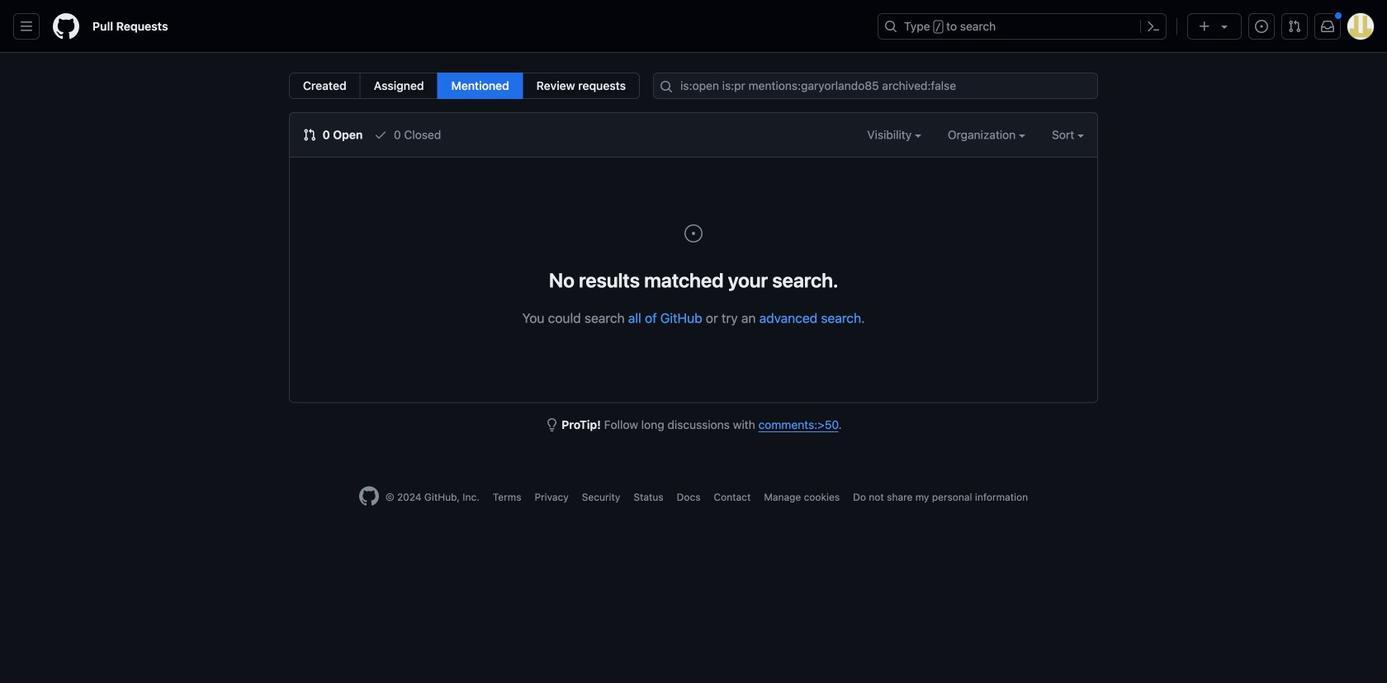 Task type: describe. For each thing, give the bounding box(es) containing it.
Issues search field
[[653, 73, 1098, 99]]

git pull request image
[[303, 128, 316, 142]]

check image
[[374, 128, 387, 142]]

triangle down image
[[1218, 20, 1231, 33]]

pull requests element
[[289, 73, 640, 99]]

git pull request image
[[1288, 20, 1301, 33]]

search image
[[660, 80, 673, 93]]



Task type: vqa. For each thing, say whether or not it's contained in the screenshot.
repo icon
no



Task type: locate. For each thing, give the bounding box(es) containing it.
command palette image
[[1147, 20, 1160, 33]]

1 horizontal spatial issue opened image
[[1255, 20, 1268, 33]]

homepage image
[[53, 13, 79, 40], [359, 487, 379, 507]]

plus image
[[1198, 20, 1211, 33]]

0 horizontal spatial issue opened image
[[684, 224, 704, 244]]

1 vertical spatial issue opened image
[[684, 224, 704, 244]]

0 vertical spatial issue opened image
[[1255, 20, 1268, 33]]

0 vertical spatial homepage image
[[53, 13, 79, 40]]

1 horizontal spatial homepage image
[[359, 487, 379, 507]]

1 vertical spatial homepage image
[[359, 487, 379, 507]]

light bulb image
[[545, 419, 559, 432]]

0 horizontal spatial homepage image
[[53, 13, 79, 40]]

issue opened image
[[1255, 20, 1268, 33], [684, 224, 704, 244]]

Search all issues text field
[[653, 73, 1098, 99]]

notifications image
[[1321, 20, 1334, 33]]



